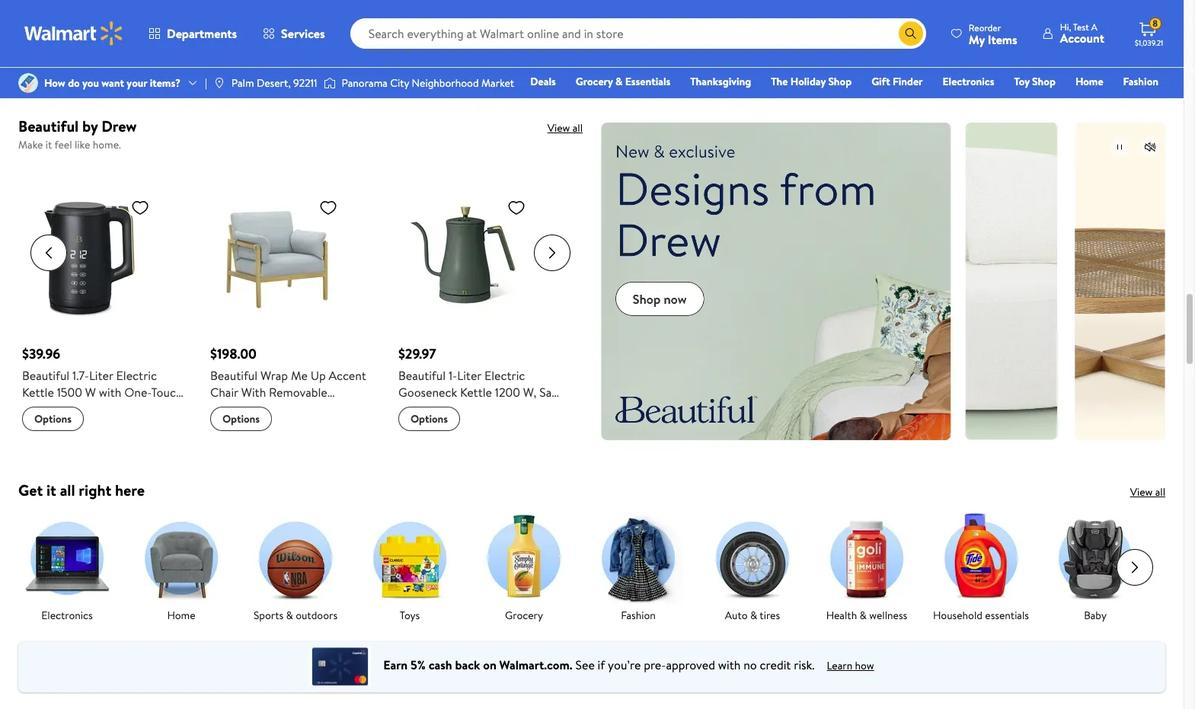 Task type: describe. For each thing, give the bounding box(es) containing it.
$29.97 beautiful 1-liter electric gooseneck kettle 1200 w, sage green by drew barrymore options
[[399, 344, 565, 427]]

$1,039.21
[[1136, 37, 1164, 48]]

& for outdoors
[[286, 608, 293, 623]]

0 horizontal spatial view all link
[[548, 121, 583, 136]]

92211
[[293, 75, 318, 91]]

walmart+ link
[[1107, 95, 1166, 111]]

toy shop
[[1015, 74, 1056, 89]]

1 vertical spatial it
[[47, 480, 56, 501]]

1 sponsored from the left
[[299, 74, 341, 87]]

how
[[856, 659, 875, 674]]

sports & outdoors link
[[250, 513, 341, 623]]

view beautiful by drew. make it feel like home., pause video image
[[1111, 138, 1130, 156]]

outdoors
[[296, 608, 338, 623]]

grocery for grocery
[[505, 608, 543, 623]]

one debit
[[1043, 95, 1094, 111]]

gift
[[872, 74, 891, 89]]

auto
[[726, 608, 748, 623]]

walmart.com.
[[500, 657, 573, 674]]

blue
[[210, 417, 234, 434]]

beautiful for $198.00
[[210, 367, 258, 384]]

essentials
[[626, 74, 671, 89]]

barrymore inside $29.97 beautiful 1-liter electric gooseneck kettle 1200 w, sage green by drew barrymore options
[[481, 401, 537, 417]]

items
[[988, 31, 1018, 48]]

capital one  earn 5% cash back on walmart.com. see if you're pre-approved with no credit risk. learn how element
[[827, 659, 875, 675]]

green
[[399, 401, 431, 417]]

1 horizontal spatial fashion link
[[1117, 73, 1166, 90]]

approved
[[666, 657, 716, 674]]

0 horizontal spatial home
[[167, 608, 196, 623]]

product group containing $29.97
[[399, 161, 565, 456]]

beautiful by drew make it feel like home.
[[18, 116, 137, 153]]

essentials
[[986, 608, 1030, 623]]

get it all right here
[[18, 480, 145, 501]]

departments button
[[136, 15, 250, 52]]

city
[[390, 75, 410, 91]]

8
[[1153, 17, 1159, 30]]

cushions
[[210, 401, 258, 417]]

accent
[[329, 367, 367, 384]]

earn
[[384, 657, 408, 674]]

activation,
[[22, 401, 79, 417]]

household essentials link
[[934, 513, 1030, 623]]

1 horizontal spatial home
[[1076, 74, 1104, 89]]

1 horizontal spatial view all link
[[1131, 485, 1166, 500]]

1 vertical spatial view all
[[1131, 485, 1166, 500]]

learn how
[[827, 659, 875, 674]]

it inside beautiful by drew make it feel like home.
[[46, 137, 52, 153]]

a
[[1092, 21, 1098, 34]]

next slide for departmentsgrid list image
[[1117, 550, 1154, 586]]

how
[[44, 75, 65, 91]]

pre-
[[644, 657, 666, 674]]

product group containing $198.00
[[210, 161, 377, 456]]

kettle inside "$39.96 beautiful 1.7-liter electric kettle 1500 w with one-touch activation, black sesame by drew barrymore"
[[22, 384, 54, 401]]

options for $39.96
[[34, 411, 72, 427]]

0 horizontal spatial all
[[60, 480, 75, 501]]

0 vertical spatial electronics link
[[936, 73, 1002, 90]]

disclaimer button
[[347, 74, 389, 87]]

toy
[[1015, 74, 1030, 89]]

Walmart Site-Wide search field
[[350, 18, 927, 49]]

drew inside "$39.96 beautiful 1.7-liter electric kettle 1500 w with one-touch activation, black sesame by drew barrymore"
[[22, 417, 50, 434]]

how do you want your items?
[[44, 75, 181, 91]]

beautiful 1-liter electric gooseneck kettle 1200 w, sage green by drew barrymore image
[[399, 192, 532, 325]]

the
[[772, 74, 788, 89]]

gooseneck
[[399, 384, 458, 401]]

my
[[969, 31, 986, 48]]

like
[[75, 137, 90, 153]]

desert,
[[257, 75, 291, 91]]

one-
[[124, 384, 151, 401]]

previous slide for hero3across list image
[[30, 235, 67, 271]]

items?
[[150, 75, 181, 91]]

view beautiful by drew. make it feel like home., unmute video image
[[1142, 138, 1160, 156]]

$198.00 beautiful wrap me up accent chair with removable cushions by drew, cornflower blue
[[210, 344, 370, 434]]

health & wellness link
[[822, 513, 913, 623]]

add to favorites list, beautiful 1.7-liter electric kettle 1500 w with one-touch activation, black sesame by drew barrymore image
[[131, 198, 149, 217]]

one
[[1043, 95, 1065, 111]]

with
[[241, 384, 266, 401]]

0 horizontal spatial |
[[205, 75, 207, 91]]

liter for $29.97
[[458, 367, 482, 384]]

feel
[[54, 137, 72, 153]]

the holiday shop link
[[765, 73, 859, 90]]

0 horizontal spatial electronics
[[41, 608, 93, 623]]

add to favorites list, beautiful 1-liter electric gooseneck kettle 1200 w, sage green by drew barrymore image
[[508, 198, 526, 217]]

& for wellness
[[860, 608, 867, 623]]

 image for how
[[18, 73, 38, 93]]

wellness
[[870, 608, 908, 623]]

toy shop link
[[1008, 73, 1063, 90]]

sesame
[[113, 401, 153, 417]]

here
[[115, 480, 145, 501]]

options link for $29.97
[[399, 407, 460, 431]]

2 shop from the left
[[1033, 74, 1056, 89]]

grocery for grocery & essentials
[[576, 74, 613, 89]]

market
[[482, 75, 515, 91]]

sports
[[254, 608, 284, 623]]

1200
[[495, 384, 521, 401]]

by inside $198.00 beautiful wrap me up accent chair with removable cushions by drew, cornflower blue
[[261, 401, 273, 417]]

drew inside $29.97 beautiful 1-liter electric gooseneck kettle 1200 w, sage green by drew barrymore options
[[450, 401, 478, 417]]

1 horizontal spatial view
[[1131, 485, 1153, 500]]

& for tires
[[751, 608, 758, 623]]

liter for $39.96
[[89, 367, 113, 384]]

learn
[[827, 659, 853, 674]]

household
[[934, 608, 983, 623]]

debit
[[1068, 95, 1094, 111]]

want
[[102, 75, 124, 91]]

chair
[[210, 384, 239, 401]]

kettle inside $29.97 beautiful 1-liter electric gooseneck kettle 1200 w, sage green by drew barrymore options
[[460, 384, 492, 401]]

by inside beautiful by drew make it feel like home.
[[82, 116, 98, 137]]

1500
[[57, 384, 82, 401]]

3 sponsored from the left
[[1124, 74, 1166, 87]]

black
[[82, 401, 110, 417]]

$39.96 beautiful 1.7-liter electric kettle 1500 w with one-touch activation, black sesame by drew barrymore
[[22, 344, 183, 434]]

health & wellness
[[827, 608, 908, 623]]

services button
[[250, 15, 338, 52]]

8 $1,039.21
[[1136, 17, 1164, 48]]

beautiful for $29.97
[[399, 367, 446, 384]]



Task type: locate. For each thing, give the bounding box(es) containing it.
fashion for fashion registry
[[1124, 74, 1159, 89]]

kettle left the 1500 at the bottom left of the page
[[22, 384, 54, 401]]

1 horizontal spatial |
[[343, 74, 345, 87]]

back
[[455, 657, 480, 674]]

view up next slide for departmentsgrid list icon
[[1131, 485, 1153, 500]]

beautiful down $39.96
[[22, 367, 69, 384]]

1-
[[449, 367, 458, 384]]

& left tires
[[751, 608, 758, 623]]

drew down 1- at the bottom of page
[[450, 401, 478, 417]]

1 horizontal spatial sponsored
[[736, 74, 777, 87]]

grocery up walmart.com.
[[505, 608, 543, 623]]

1 horizontal spatial all
[[573, 121, 583, 136]]

1 horizontal spatial kettle
[[460, 384, 492, 401]]

liter up black
[[89, 367, 113, 384]]

2 horizontal spatial drew
[[450, 401, 478, 417]]

add to favorites list, beautiful wrap me up accent chair with removable cushions by drew, cornflower blue image
[[319, 198, 338, 217]]

0 horizontal spatial shop
[[829, 74, 852, 89]]

1 horizontal spatial  image
[[324, 75, 336, 91]]

beautiful down $198.00
[[210, 367, 258, 384]]

shop right 'holiday'
[[829, 74, 852, 89]]

liter left 1200
[[458, 367, 482, 384]]

 image for panorama
[[324, 75, 336, 91]]

0 horizontal spatial view
[[548, 121, 570, 136]]

1 vertical spatial with
[[719, 657, 741, 674]]

0 horizontal spatial barrymore
[[53, 417, 110, 434]]

1 vertical spatial view
[[1131, 485, 1153, 500]]

1 kettle from the left
[[22, 384, 54, 401]]

0 horizontal spatial fashion
[[621, 608, 656, 623]]

panorama city neighborhood market
[[342, 75, 515, 91]]

fashion link
[[1117, 73, 1166, 90], [593, 513, 684, 623]]

2 horizontal spatial product group
[[399, 161, 565, 456]]

it right get
[[47, 480, 56, 501]]

1 vertical spatial home link
[[136, 513, 227, 623]]

deals link
[[524, 73, 563, 90]]

1 horizontal spatial electric
[[485, 367, 525, 384]]

on
[[483, 657, 497, 674]]

fashion up the you're
[[621, 608, 656, 623]]

baby link
[[1050, 513, 1142, 623]]

0 vertical spatial view all
[[548, 121, 583, 136]]

Search search field
[[350, 18, 927, 49]]

electric
[[116, 367, 157, 384], [485, 367, 525, 384]]

0 horizontal spatial liter
[[89, 367, 113, 384]]

0 horizontal spatial view all
[[548, 121, 583, 136]]

2 liter from the left
[[458, 367, 482, 384]]

beautiful inside $29.97 beautiful 1-liter electric gooseneck kettle 1200 w, sage green by drew barrymore options
[[399, 367, 446, 384]]

up
[[311, 367, 326, 384]]

gift finder
[[872, 74, 923, 89]]

the holiday shop
[[772, 74, 852, 89]]

1 horizontal spatial view all
[[1131, 485, 1166, 500]]

it left feel
[[46, 137, 52, 153]]

electric for $39.96
[[116, 367, 157, 384]]

all
[[573, 121, 583, 136], [60, 480, 75, 501], [1156, 485, 1166, 500]]

| left disclaimer
[[343, 74, 345, 87]]

& right health
[[860, 608, 867, 623]]

by
[[82, 116, 98, 137], [156, 401, 168, 417], [261, 401, 273, 417], [434, 401, 447, 417]]

0 vertical spatial with
[[99, 384, 122, 401]]

by left drew,
[[261, 401, 273, 417]]

finder
[[893, 74, 923, 89]]

| left palm
[[205, 75, 207, 91]]

1 vertical spatial electronics
[[41, 608, 93, 623]]

drew
[[102, 116, 137, 137], [450, 401, 478, 417], [22, 417, 50, 434]]

0 vertical spatial it
[[46, 137, 52, 153]]

drew left black
[[22, 417, 50, 434]]

1 horizontal spatial liter
[[458, 367, 482, 384]]

reorder my items
[[969, 21, 1018, 48]]

by right green
[[434, 401, 447, 417]]

thanksgiving link
[[684, 73, 759, 90]]

account
[[1061, 30, 1105, 46]]

me
[[291, 367, 308, 384]]

 image right the 92211
[[324, 75, 336, 91]]

with right w
[[99, 384, 122, 401]]

fashion for fashion
[[621, 608, 656, 623]]

barrymore inside "$39.96 beautiful 1.7-liter electric kettle 1500 w with one-touch activation, black sesame by drew barrymore"
[[53, 417, 110, 434]]

sponsored up walmart+ link
[[1124, 74, 1166, 87]]

palm desert, 92211
[[232, 75, 318, 91]]

& right sports on the left bottom of the page
[[286, 608, 293, 623]]

1 horizontal spatial product group
[[210, 161, 377, 456]]

electric left sage
[[485, 367, 525, 384]]

electric up sesame
[[116, 367, 157, 384]]

0 horizontal spatial product group
[[22, 161, 189, 456]]

electronics
[[943, 74, 995, 89], [41, 608, 93, 623]]

1 horizontal spatial shop
[[1033, 74, 1056, 89]]

test
[[1074, 21, 1090, 34]]

3 options link from the left
[[399, 407, 460, 431]]

departments
[[167, 25, 237, 42]]

1 electric from the left
[[116, 367, 157, 384]]

search icon image
[[905, 27, 918, 40]]

by inside "$39.96 beautiful 1.7-liter electric kettle 1500 w with one-touch activation, black sesame by drew barrymore"
[[156, 401, 168, 417]]

do
[[68, 75, 80, 91]]

options link for $39.96
[[22, 407, 84, 431]]

1 horizontal spatial home link
[[1069, 73, 1111, 90]]

1 vertical spatial electronics link
[[21, 513, 113, 623]]

& left essentials
[[616, 74, 623, 89]]

2 options from the left
[[223, 411, 260, 427]]

home link
[[1069, 73, 1111, 90], [136, 513, 227, 623]]

electric inside $29.97 beautiful 1-liter electric gooseneck kettle 1200 w, sage green by drew barrymore options
[[485, 367, 525, 384]]

$29.97
[[399, 344, 436, 363]]

1 vertical spatial grocery
[[505, 608, 543, 623]]

liter
[[89, 367, 113, 384], [458, 367, 482, 384]]

sponsored | disclaimer
[[299, 74, 389, 87]]

toys link
[[364, 513, 456, 623]]

1.7-
[[72, 367, 89, 384]]

options
[[34, 411, 72, 427], [223, 411, 260, 427], [411, 411, 448, 427]]

0 vertical spatial view
[[548, 121, 570, 136]]

wrap
[[261, 367, 288, 384]]

walmart image
[[24, 21, 123, 46]]

1 options link from the left
[[22, 407, 84, 431]]

product group containing $39.96
[[22, 161, 189, 456]]

options link down gooseneck
[[399, 407, 460, 431]]

auto & tires link
[[707, 513, 799, 623]]

0 horizontal spatial home link
[[136, 513, 227, 623]]

2 horizontal spatial all
[[1156, 485, 1166, 500]]

2 horizontal spatial sponsored
[[1124, 74, 1166, 87]]

0 vertical spatial fashion
[[1124, 74, 1159, 89]]

1 shop from the left
[[829, 74, 852, 89]]

by inside $29.97 beautiful 1-liter electric gooseneck kettle 1200 w, sage green by drew barrymore options
[[434, 401, 447, 417]]

2 horizontal spatial options link
[[399, 407, 460, 431]]

2 product group from the left
[[210, 161, 377, 456]]

0 horizontal spatial electric
[[116, 367, 157, 384]]

1 horizontal spatial fashion
[[1124, 74, 1159, 89]]

0 vertical spatial home
[[1076, 74, 1104, 89]]

registry
[[984, 95, 1023, 111]]

capitalone image
[[310, 648, 371, 687]]

1 vertical spatial home
[[167, 608, 196, 623]]

next slide for hero3across list image
[[534, 235, 571, 271]]

0 vertical spatial home link
[[1069, 73, 1111, 90]]

 image left how
[[18, 73, 38, 93]]

 image
[[18, 73, 38, 93], [324, 75, 336, 91]]

options link down with
[[210, 407, 272, 431]]

grocery link
[[479, 513, 570, 623]]

barrymore down w
[[53, 417, 110, 434]]

sage
[[540, 384, 565, 401]]

options link
[[22, 407, 84, 431], [210, 407, 272, 431], [399, 407, 460, 431]]

0 horizontal spatial sponsored
[[299, 74, 341, 87]]

cash
[[429, 657, 452, 674]]

w
[[85, 384, 96, 401]]

beautiful inside $198.00 beautiful wrap me up accent chair with removable cushions by drew, cornflower blue
[[210, 367, 258, 384]]

drew inside beautiful by drew make it feel like home.
[[102, 116, 137, 137]]

1 horizontal spatial drew
[[102, 116, 137, 137]]

palm
[[232, 75, 254, 91]]

options for $198.00
[[223, 411, 260, 427]]

1 horizontal spatial grocery
[[576, 74, 613, 89]]

fashion up walmart+ link
[[1124, 74, 1159, 89]]

0 horizontal spatial drew
[[22, 417, 50, 434]]

walmart+
[[1114, 95, 1159, 111]]

2 horizontal spatial options
[[411, 411, 448, 427]]

1 horizontal spatial electronics link
[[936, 73, 1002, 90]]

removable
[[269, 384, 328, 401]]

liter inside "$39.96 beautiful 1.7-liter electric kettle 1500 w with one-touch activation, black sesame by drew barrymore"
[[89, 367, 113, 384]]

liter inside $29.97 beautiful 1-liter electric gooseneck kettle 1200 w, sage green by drew barrymore options
[[458, 367, 482, 384]]

2 kettle from the left
[[460, 384, 492, 401]]

grocery inside grocery & essentials link
[[576, 74, 613, 89]]

1 horizontal spatial with
[[719, 657, 741, 674]]

beautiful for $39.96
[[22, 367, 69, 384]]

 image
[[213, 77, 225, 89]]

1 vertical spatial fashion
[[621, 608, 656, 623]]

risk.
[[794, 657, 815, 674]]

options inside $29.97 beautiful 1-liter electric gooseneck kettle 1200 w, sage green by drew barrymore options
[[411, 411, 448, 427]]

0 vertical spatial grocery
[[576, 74, 613, 89]]

1 product group from the left
[[22, 161, 189, 456]]

3 options from the left
[[411, 411, 448, 427]]

sports & outdoors
[[254, 608, 338, 623]]

options down the 1500 at the bottom left of the page
[[34, 411, 72, 427]]

registry link
[[977, 95, 1030, 111]]

0 vertical spatial view all link
[[548, 121, 583, 136]]

reorder
[[969, 21, 1002, 34]]

0 horizontal spatial  image
[[18, 73, 38, 93]]

grocery & essentials
[[576, 74, 671, 89]]

options link for $198.00
[[210, 407, 272, 431]]

1 horizontal spatial options link
[[210, 407, 272, 431]]

0 horizontal spatial with
[[99, 384, 122, 401]]

credit
[[760, 657, 792, 674]]

cornflower
[[310, 401, 370, 417]]

barrymore
[[481, 401, 537, 417], [53, 417, 110, 434]]

0 horizontal spatial kettle
[[22, 384, 54, 401]]

electric inside "$39.96 beautiful 1.7-liter electric kettle 1500 w with one-touch activation, black sesame by drew barrymore"
[[116, 367, 157, 384]]

shop right toy at the top
[[1033, 74, 1056, 89]]

health
[[827, 608, 858, 623]]

view
[[548, 121, 570, 136], [1131, 485, 1153, 500]]

1 horizontal spatial barrymore
[[481, 401, 537, 417]]

make
[[18, 137, 43, 153]]

your
[[127, 75, 147, 91]]

0 horizontal spatial options link
[[22, 407, 84, 431]]

fashion inside fashion registry
[[1124, 74, 1159, 89]]

0 horizontal spatial fashion link
[[593, 513, 684, 623]]

deals
[[531, 74, 556, 89]]

sponsored
[[299, 74, 341, 87], [736, 74, 777, 87], [1124, 74, 1166, 87]]

view down deals link
[[548, 121, 570, 136]]

by up like
[[82, 116, 98, 137]]

earn 5% cash back on walmart.com. see if you're pre-approved with no credit risk.
[[384, 657, 815, 674]]

beautiful down $29.97
[[399, 367, 446, 384]]

0 vertical spatial fashion link
[[1117, 73, 1166, 90]]

drew,
[[276, 401, 307, 417]]

view all
[[548, 121, 583, 136], [1131, 485, 1166, 500]]

you
[[82, 75, 99, 91]]

beautiful inside beautiful by drew make it feel like home.
[[18, 116, 79, 137]]

auto & tires
[[726, 608, 781, 623]]

grocery
[[576, 74, 613, 89], [505, 608, 543, 623]]

3 product group from the left
[[399, 161, 565, 456]]

beautiful wrap me up accent chair with removable cushions by drew, cornflower blue image
[[210, 192, 344, 325]]

1 horizontal spatial electronics
[[943, 74, 995, 89]]

you're
[[608, 657, 641, 674]]

1 liter from the left
[[89, 367, 113, 384]]

sponsored left "panorama"
[[299, 74, 341, 87]]

1 horizontal spatial options
[[223, 411, 260, 427]]

drew up the home.
[[102, 116, 137, 137]]

0 vertical spatial electronics
[[943, 74, 995, 89]]

0 horizontal spatial options
[[34, 411, 72, 427]]

hi, test a account
[[1061, 21, 1105, 46]]

$198.00
[[210, 344, 257, 363]]

& for essentials
[[616, 74, 623, 89]]

with inside "$39.96 beautiful 1.7-liter electric kettle 1500 w with one-touch activation, black sesame by drew barrymore"
[[99, 384, 122, 401]]

1 vertical spatial view all link
[[1131, 485, 1166, 500]]

barrymore left sage
[[481, 401, 537, 417]]

sponsored left 'holiday'
[[736, 74, 777, 87]]

thanksgiving
[[691, 74, 752, 89]]

w,
[[523, 384, 537, 401]]

product group
[[22, 161, 189, 456], [210, 161, 377, 456], [399, 161, 565, 456]]

options link down the 1500 at the bottom left of the page
[[22, 407, 84, 431]]

home.
[[93, 137, 121, 153]]

grocery right deals link
[[576, 74, 613, 89]]

0 horizontal spatial grocery
[[505, 608, 543, 623]]

0 horizontal spatial electronics link
[[21, 513, 113, 623]]

1 vertical spatial fashion link
[[593, 513, 684, 623]]

beautiful up feel
[[18, 116, 79, 137]]

beautiful inside "$39.96 beautiful 1.7-liter electric kettle 1500 w with one-touch activation, black sesame by drew barrymore"
[[22, 367, 69, 384]]

hi,
[[1061, 21, 1072, 34]]

kettle right 1- at the bottom of page
[[460, 384, 492, 401]]

1 options from the left
[[34, 411, 72, 427]]

grocery inside grocery link
[[505, 608, 543, 623]]

with left no
[[719, 657, 741, 674]]

it
[[46, 137, 52, 153], [47, 480, 56, 501]]

options down gooseneck
[[411, 411, 448, 427]]

one debit link
[[1036, 95, 1101, 111]]

by right sesame
[[156, 401, 168, 417]]

electric for $29.97
[[485, 367, 525, 384]]

options down with
[[223, 411, 260, 427]]

2 sponsored from the left
[[736, 74, 777, 87]]

right
[[79, 480, 111, 501]]

2 electric from the left
[[485, 367, 525, 384]]

get
[[18, 480, 43, 501]]

2 options link from the left
[[210, 407, 272, 431]]

beautiful 1.7-liter electric kettle 1500 w with one-touch activation, black sesame by drew barrymore image
[[22, 192, 155, 325]]



Task type: vqa. For each thing, say whether or not it's contained in the screenshot.
Bath Link
no



